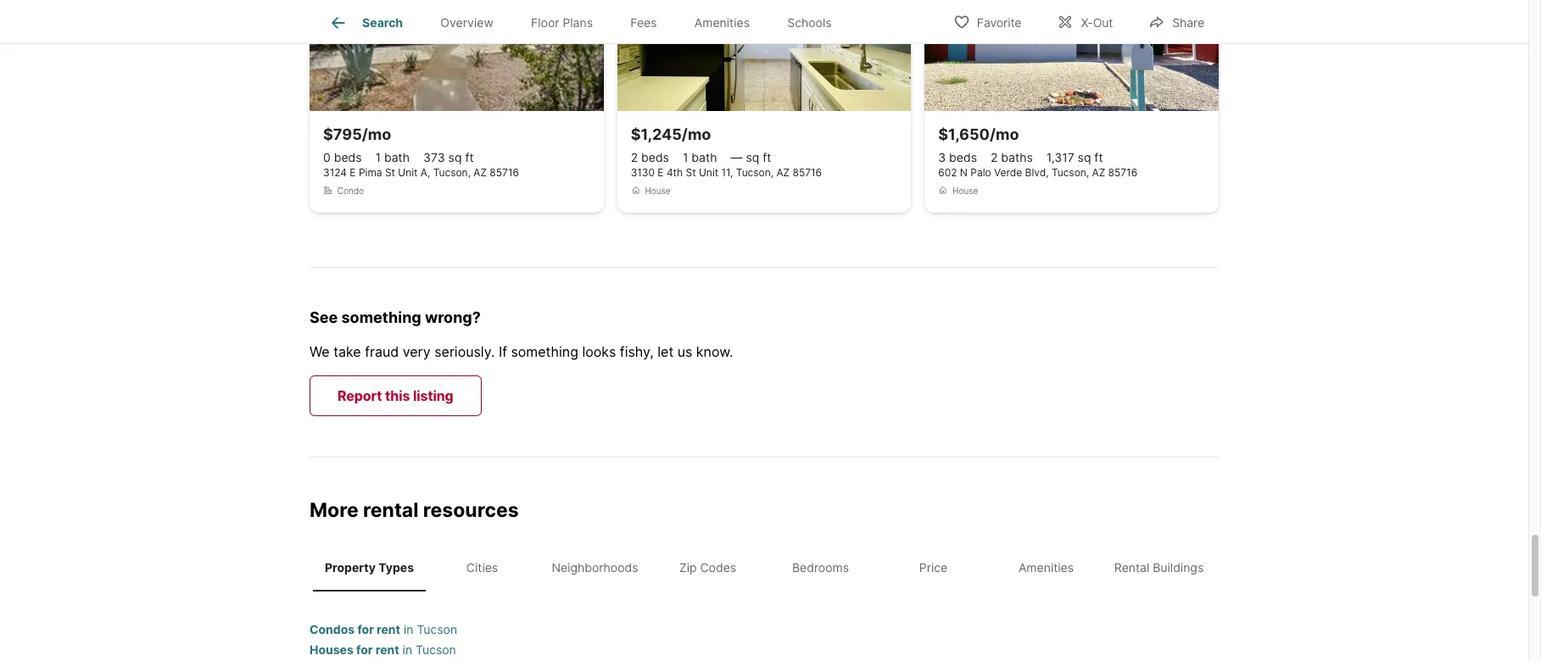 Task type: locate. For each thing, give the bounding box(es) containing it.
1 horizontal spatial st
[[686, 167, 696, 179]]

1 house from the left
[[645, 186, 671, 196]]

tucson,
[[433, 167, 471, 179], [736, 167, 774, 179], [1052, 167, 1090, 179]]

ft right the 1,317
[[1095, 150, 1104, 165]]

overview tab
[[422, 3, 512, 43]]

verde
[[995, 167, 1023, 179]]

2 tucson, from the left
[[736, 167, 774, 179]]

1 beds from the left
[[334, 150, 362, 165]]

tucson, down 373 sq ft
[[433, 167, 471, 179]]

0 vertical spatial tab list
[[310, 0, 864, 43]]

0 horizontal spatial ft
[[465, 150, 474, 165]]

beds up 3124
[[334, 150, 362, 165]]

3 az from the left
[[1093, 167, 1106, 179]]

2
[[631, 150, 638, 165], [991, 150, 998, 165]]

1 horizontal spatial amenities
[[1019, 561, 1074, 575]]

2 for 2 beds
[[631, 150, 638, 165]]

1 unit from the left
[[398, 167, 418, 179]]

/mo up pima
[[362, 126, 391, 144]]

/mo for $795
[[362, 126, 391, 144]]

property types
[[325, 561, 414, 575]]

1 horizontal spatial tucson,
[[736, 167, 774, 179]]

rental buildings tab
[[1103, 547, 1216, 589]]

condos
[[310, 623, 355, 637]]

1 horizontal spatial ft
[[763, 150, 772, 165]]

2 horizontal spatial ft
[[1095, 150, 1104, 165]]

1 sq from the left
[[449, 150, 462, 165]]

beds up "n"
[[950, 150, 978, 165]]

1 horizontal spatial e
[[658, 167, 664, 179]]

1
[[376, 150, 381, 165], [683, 150, 689, 165]]

price tab
[[877, 547, 990, 589]]

2 az from the left
[[777, 167, 790, 179]]

1,317
[[1047, 150, 1075, 165]]

unit for $1,245 /mo
[[699, 167, 719, 179]]

$795 /mo
[[323, 126, 391, 144]]

3 ft from the left
[[1095, 150, 1104, 165]]

3130 e 4th st unit 11, tucson, az 85716
[[631, 167, 822, 179]]

1 horizontal spatial bath
[[692, 150, 717, 165]]

1 horizontal spatial 2
[[991, 150, 998, 165]]

tab list
[[310, 0, 864, 43], [310, 544, 1219, 592]]

3
[[939, 150, 946, 165]]

property
[[325, 561, 376, 575]]

0
[[323, 150, 331, 165]]

2 e from the left
[[658, 167, 664, 179]]

house for $1,650
[[953, 186, 979, 196]]

photo of 3130 e 4th st unit 11, tucson, az 85716 image
[[617, 0, 912, 111]]

2 for 2 baths
[[991, 150, 998, 165]]

for
[[358, 623, 374, 637], [356, 643, 373, 658]]

1 bath up '4th' on the top left of the page
[[683, 150, 717, 165]]

ft right 373
[[465, 150, 474, 165]]

tab list containing search
[[310, 0, 864, 43]]

1 tucson, from the left
[[433, 167, 471, 179]]

2 /mo from the left
[[682, 126, 711, 144]]

$1,650 /mo
[[939, 126, 1020, 144]]

1 horizontal spatial amenities tab
[[990, 547, 1103, 589]]

neighborhoods tab
[[539, 547, 652, 589]]

st right pima
[[385, 167, 395, 179]]

/mo up 2 baths
[[990, 126, 1020, 144]]

az down 373 sq ft
[[474, 167, 487, 179]]

0 horizontal spatial 85716
[[490, 167, 519, 179]]

3 beds
[[939, 150, 978, 165]]

3 sq from the left
[[1078, 150, 1092, 165]]

e left pima
[[350, 167, 356, 179]]

sq
[[449, 150, 462, 165], [746, 150, 760, 165], [1078, 150, 1092, 165]]

az for $1,245 /mo
[[777, 167, 790, 179]]

0 horizontal spatial amenities tab
[[676, 3, 769, 43]]

amenities
[[695, 15, 750, 30], [1019, 561, 1074, 575]]

3 beds from the left
[[950, 150, 978, 165]]

in down types at the left of page
[[404, 623, 414, 637]]

for right condos in the left bottom of the page
[[358, 623, 374, 637]]

1 horizontal spatial 1
[[683, 150, 689, 165]]

beds
[[334, 150, 362, 165], [642, 150, 669, 165], [950, 150, 978, 165]]

search
[[362, 15, 403, 30]]

1 85716 from the left
[[490, 167, 519, 179]]

floor
[[531, 15, 560, 30]]

unit left the 11,
[[699, 167, 719, 179]]

buildings
[[1153, 561, 1204, 575]]

we
[[310, 343, 330, 360]]

0 vertical spatial in
[[404, 623, 414, 637]]

e left '4th' on the top left of the page
[[658, 167, 664, 179]]

az for $795 /mo
[[474, 167, 487, 179]]

0 horizontal spatial 2
[[631, 150, 638, 165]]

1 vertical spatial for
[[356, 643, 373, 658]]

2 1 from the left
[[683, 150, 689, 165]]

more rental resources
[[310, 499, 519, 523]]

1 st from the left
[[385, 167, 395, 179]]

1 tab list from the top
[[310, 0, 864, 43]]

0 horizontal spatial tucson,
[[433, 167, 471, 179]]

1 horizontal spatial sq
[[746, 150, 760, 165]]

house
[[645, 186, 671, 196], [953, 186, 979, 196]]

0 horizontal spatial 1
[[376, 150, 381, 165]]

sq right the 1,317
[[1078, 150, 1092, 165]]

1 ft from the left
[[465, 150, 474, 165]]

resources
[[423, 499, 519, 523]]

373 sq ft
[[424, 150, 474, 165]]

2 beds from the left
[[642, 150, 669, 165]]

house for $1,245
[[645, 186, 671, 196]]

0 vertical spatial something
[[342, 309, 422, 327]]

1 e from the left
[[350, 167, 356, 179]]

2 house from the left
[[953, 186, 979, 196]]

1 vertical spatial amenities
[[1019, 561, 1074, 575]]

favorite
[[977, 15, 1022, 29]]

3124
[[323, 167, 347, 179]]

0 horizontal spatial e
[[350, 167, 356, 179]]

1 2 from the left
[[631, 150, 638, 165]]

1 horizontal spatial something
[[511, 343, 579, 360]]

something up the fraud
[[342, 309, 422, 327]]

1 1 bath from the left
[[376, 150, 410, 165]]

fees tab
[[612, 3, 676, 43]]

az down 1,317 sq ft
[[1093, 167, 1106, 179]]

3 85716 from the left
[[1109, 167, 1138, 179]]

2 2 from the left
[[991, 150, 998, 165]]

0 horizontal spatial /mo
[[362, 126, 391, 144]]

3124 e pima st unit a, tucson, az 85716
[[323, 167, 519, 179]]

plans
[[563, 15, 593, 30]]

beds up 3130
[[642, 150, 669, 165]]

bath
[[384, 150, 410, 165], [692, 150, 717, 165]]

2 up the palo
[[991, 150, 998, 165]]

1 horizontal spatial 1 bath
[[683, 150, 717, 165]]

1 bath for $1,245 /mo
[[683, 150, 717, 165]]

1 bath up pima
[[376, 150, 410, 165]]

/mo up '4th' on the top left of the page
[[682, 126, 711, 144]]

blvd,
[[1026, 167, 1049, 179]]

0 vertical spatial for
[[358, 623, 374, 637]]

1 bath from the left
[[384, 150, 410, 165]]

2 horizontal spatial /mo
[[990, 126, 1020, 144]]

1 horizontal spatial 85716
[[793, 167, 822, 179]]

share
[[1173, 15, 1205, 29]]

bath up 3124 e pima st unit a, tucson, az 85716
[[384, 150, 410, 165]]

2 85716 from the left
[[793, 167, 822, 179]]

1 horizontal spatial az
[[777, 167, 790, 179]]

0 vertical spatial amenities tab
[[676, 3, 769, 43]]

see
[[310, 309, 338, 327]]

tucson, down 1,317 sq ft
[[1052, 167, 1090, 179]]

bath up 3130 e 4th st unit 11, tucson, az 85716
[[692, 150, 717, 165]]

1 horizontal spatial unit
[[699, 167, 719, 179]]

floor plans tab
[[512, 3, 612, 43]]

1 horizontal spatial /mo
[[682, 126, 711, 144]]

n
[[960, 167, 968, 179]]

tucson, for $795 /mo
[[433, 167, 471, 179]]

0 horizontal spatial amenities
[[695, 15, 750, 30]]

0 horizontal spatial bath
[[384, 150, 410, 165]]

ft right the — on the left of the page
[[763, 150, 772, 165]]

0 horizontal spatial 1 bath
[[376, 150, 410, 165]]

house down 3130
[[645, 186, 671, 196]]

cities
[[467, 561, 498, 575]]

az
[[474, 167, 487, 179], [777, 167, 790, 179], [1093, 167, 1106, 179]]

1 /mo from the left
[[362, 126, 391, 144]]

2 tab list from the top
[[310, 544, 1219, 592]]

ft for $1,650 /mo
[[1095, 150, 1104, 165]]

1 for $1,245
[[683, 150, 689, 165]]

zip codes
[[680, 561, 737, 575]]

1 for $795
[[376, 150, 381, 165]]

1 up pima
[[376, 150, 381, 165]]

0 horizontal spatial unit
[[398, 167, 418, 179]]

in
[[404, 623, 414, 637], [403, 643, 413, 658]]

1 1 from the left
[[376, 150, 381, 165]]

0 horizontal spatial az
[[474, 167, 487, 179]]

house down "n"
[[953, 186, 979, 196]]

st for $1,245 /mo
[[686, 167, 696, 179]]

unit left a,
[[398, 167, 418, 179]]

for right the houses
[[356, 643, 373, 658]]

unit
[[398, 167, 418, 179], [699, 167, 719, 179]]

85716
[[490, 167, 519, 179], [793, 167, 822, 179], [1109, 167, 1138, 179]]

we take fraud very seriously. if something looks fishy, let us know.
[[310, 343, 734, 360]]

3130
[[631, 167, 655, 179]]

2 horizontal spatial 85716
[[1109, 167, 1138, 179]]

amenities for amenities tab to the bottom
[[1019, 561, 1074, 575]]

0 horizontal spatial beds
[[334, 150, 362, 165]]

$1,245
[[631, 126, 682, 144]]

az right the 11,
[[777, 167, 790, 179]]

2 sq from the left
[[746, 150, 760, 165]]

sq right 373
[[449, 150, 462, 165]]

/mo for $1,650
[[990, 126, 1020, 144]]

something right if
[[511, 343, 579, 360]]

photo of 602 n palo verde blvd, tucson, az 85716 image
[[925, 0, 1219, 111]]

2 horizontal spatial beds
[[950, 150, 978, 165]]

1 horizontal spatial beds
[[642, 150, 669, 165]]

2 unit from the left
[[699, 167, 719, 179]]

x-
[[1081, 15, 1094, 29]]

0 vertical spatial amenities
[[695, 15, 750, 30]]

2 beds
[[631, 150, 669, 165]]

2 1 bath from the left
[[683, 150, 717, 165]]

2 horizontal spatial tucson,
[[1052, 167, 1090, 179]]

tucson, down — sq ft on the top of page
[[736, 167, 774, 179]]

1 vertical spatial something
[[511, 343, 579, 360]]

st right '4th' on the top left of the page
[[686, 167, 696, 179]]

1 vertical spatial tab list
[[310, 544, 1219, 592]]

amenities tab
[[676, 3, 769, 43], [990, 547, 1103, 589]]

sq for $795 /mo
[[449, 150, 462, 165]]

bath for $1,245 /mo
[[692, 150, 717, 165]]

0 horizontal spatial st
[[385, 167, 395, 179]]

fees
[[631, 15, 657, 30]]

602 n palo verde blvd, tucson, az 85716
[[939, 167, 1138, 179]]

report this listing
[[338, 388, 454, 405]]

0 horizontal spatial house
[[645, 186, 671, 196]]

2 up 3130
[[631, 150, 638, 165]]

2 bath from the left
[[692, 150, 717, 165]]

1 up '4th' on the top left of the page
[[683, 150, 689, 165]]

rent right the houses
[[376, 643, 399, 658]]

2 st from the left
[[686, 167, 696, 179]]

more rental resources heading
[[310, 499, 1219, 544]]

in right the houses
[[403, 643, 413, 658]]

st for $795 /mo
[[385, 167, 395, 179]]

1 az from the left
[[474, 167, 487, 179]]

rent right condos in the left bottom of the page
[[377, 623, 401, 637]]

property types tab
[[313, 547, 426, 589]]

1 horizontal spatial house
[[953, 186, 979, 196]]

2 baths
[[991, 150, 1033, 165]]

neighborhoods
[[552, 561, 639, 575]]

search link
[[329, 13, 403, 33]]

favorite button
[[939, 4, 1036, 39]]

st
[[385, 167, 395, 179], [686, 167, 696, 179]]

bedrooms
[[793, 561, 850, 575]]

1 vertical spatial in
[[403, 643, 413, 658]]

1 bath
[[376, 150, 410, 165], [683, 150, 717, 165]]

e
[[350, 167, 356, 179], [658, 167, 664, 179]]

/mo
[[362, 126, 391, 144], [682, 126, 711, 144], [990, 126, 1020, 144]]

rent
[[377, 623, 401, 637], [376, 643, 399, 658]]

3 /mo from the left
[[990, 126, 1020, 144]]

seriously.
[[435, 343, 495, 360]]

373
[[424, 150, 445, 165]]

0 horizontal spatial sq
[[449, 150, 462, 165]]

2 horizontal spatial sq
[[1078, 150, 1092, 165]]

ft for $795 /mo
[[465, 150, 474, 165]]

sq right the — on the left of the page
[[746, 150, 760, 165]]

houses
[[310, 643, 354, 658]]

2 horizontal spatial az
[[1093, 167, 1106, 179]]

something
[[342, 309, 422, 327], [511, 343, 579, 360]]

baths
[[1002, 150, 1033, 165]]



Task type: vqa. For each thing, say whether or not it's contained in the screenshot.
the leftmost home
no



Task type: describe. For each thing, give the bounding box(es) containing it.
photo of 3124 e pima st unit a, tucson, az 85716 image
[[310, 0, 604, 111]]

wrong?
[[425, 309, 481, 327]]

beds for $795
[[334, 150, 362, 165]]

very
[[403, 343, 431, 360]]

tucson, for $1,245 /mo
[[736, 167, 774, 179]]

rental buildings
[[1115, 561, 1204, 575]]

4th
[[667, 167, 683, 179]]

schools
[[788, 15, 832, 30]]

— sq ft
[[731, 150, 772, 165]]

rental
[[363, 499, 419, 523]]

amenities for amenities tab to the top
[[695, 15, 750, 30]]

/mo for $1,245
[[682, 126, 711, 144]]

zip
[[680, 561, 697, 575]]

if
[[499, 343, 507, 360]]

0 beds
[[323, 150, 362, 165]]

$1,245 /mo
[[631, 126, 711, 144]]

see something wrong?
[[310, 309, 481, 327]]

1 vertical spatial tucson
[[416, 643, 456, 658]]

e for $795
[[350, 167, 356, 179]]

1 vertical spatial rent
[[376, 643, 399, 658]]

fishy,
[[620, 343, 654, 360]]

3 tucson, from the left
[[1052, 167, 1090, 179]]

types
[[379, 561, 414, 575]]

fraud
[[365, 343, 399, 360]]

—
[[731, 150, 743, 165]]

$795
[[323, 126, 362, 144]]

0 vertical spatial tucson
[[417, 623, 458, 637]]

out
[[1094, 15, 1114, 29]]

overview
[[441, 15, 494, 30]]

a,
[[421, 167, 431, 179]]

1 vertical spatial amenities tab
[[990, 547, 1103, 589]]

85716 for $1,245 /mo
[[793, 167, 822, 179]]

let
[[658, 343, 674, 360]]

take
[[334, 343, 361, 360]]

$1,650
[[939, 126, 990, 144]]

602
[[939, 167, 958, 179]]

listing
[[413, 388, 454, 405]]

x-out
[[1081, 15, 1114, 29]]

floor plans
[[531, 15, 593, 30]]

e for $1,245
[[658, 167, 664, 179]]

85716 for $795 /mo
[[490, 167, 519, 179]]

1,317 sq ft
[[1047, 150, 1104, 165]]

11,
[[722, 167, 734, 179]]

looks
[[582, 343, 616, 360]]

this
[[385, 388, 410, 405]]

share button
[[1135, 4, 1219, 39]]

rental
[[1115, 561, 1150, 575]]

beds for $1,245
[[642, 150, 669, 165]]

0 horizontal spatial something
[[342, 309, 422, 327]]

schools tab
[[769, 3, 851, 43]]

report
[[338, 388, 382, 405]]

bedrooms tab
[[765, 547, 877, 589]]

palo
[[971, 167, 992, 179]]

us
[[678, 343, 693, 360]]

codes
[[700, 561, 737, 575]]

2 ft from the left
[[763, 150, 772, 165]]

1 bath for $795 /mo
[[376, 150, 410, 165]]

0 vertical spatial rent
[[377, 623, 401, 637]]

tab list containing property types
[[310, 544, 1219, 592]]

zip codes tab
[[652, 547, 765, 589]]

unit for $795 /mo
[[398, 167, 418, 179]]

sq for $1,650 /mo
[[1078, 150, 1092, 165]]

know.
[[697, 343, 734, 360]]

condos for rent in tucson houses for rent in tucson
[[310, 623, 458, 658]]

more
[[310, 499, 359, 523]]

condo
[[338, 186, 364, 196]]

cities tab
[[426, 547, 539, 589]]

bath for $795 /mo
[[384, 150, 410, 165]]

price
[[920, 561, 948, 575]]

beds for $1,650
[[950, 150, 978, 165]]

x-out button
[[1043, 4, 1128, 39]]

pima
[[359, 167, 382, 179]]

report this listing button
[[310, 376, 482, 416]]



